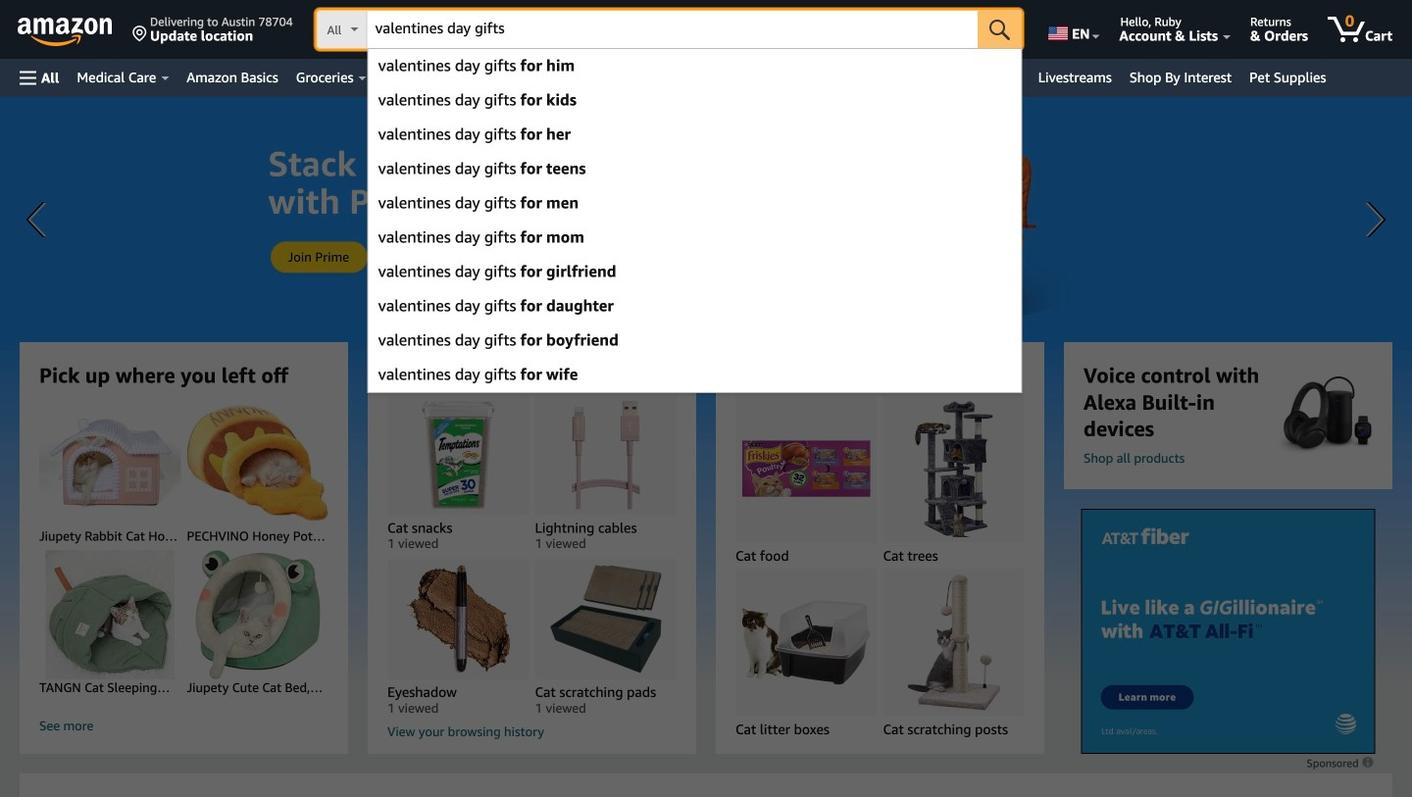 Task type: vqa. For each thing, say whether or not it's contained in the screenshot.
13,211
no



Task type: describe. For each thing, give the bounding box(es) containing it.
tangn cat sleeping bag , linen fabric bed cave leaf nest pet cuddle zone covered hide hood burrowing cozy soft durable... image
[[39, 550, 181, 680]]

jiupety rabbit cat house for cats, chimney cat house for indoor cats, enough interior space, pink pet animal house for... image
[[39, 399, 181, 528]]

none search field inside navigation navigation
[[317, 10, 1022, 51]]

voice control with alexa built-in devices | shop all products image
[[1277, 376, 1373, 456]]

none submit inside 'search field'
[[978, 10, 1022, 49]]

jiupety cute cat bed, indoor lovely crystal velvet igloo for cat and small dog, warm cave sleeping nest bed for puppy... image
[[187, 550, 329, 680]]

amazon image
[[18, 18, 113, 47]]



Task type: locate. For each thing, give the bounding box(es) containing it.
Search Amazon text field
[[368, 11, 978, 48]]

None submit
[[978, 10, 1022, 49]]

None search field
[[317, 10, 1022, 51]]

pechvino honey pot cat bed - comfortable memory foam pet furniture with removable cushion - stylish and washable cat bed... image
[[187, 399, 329, 528]]

navigation navigation
[[0, 0, 1413, 393]]

main content
[[0, 97, 1413, 798]]



